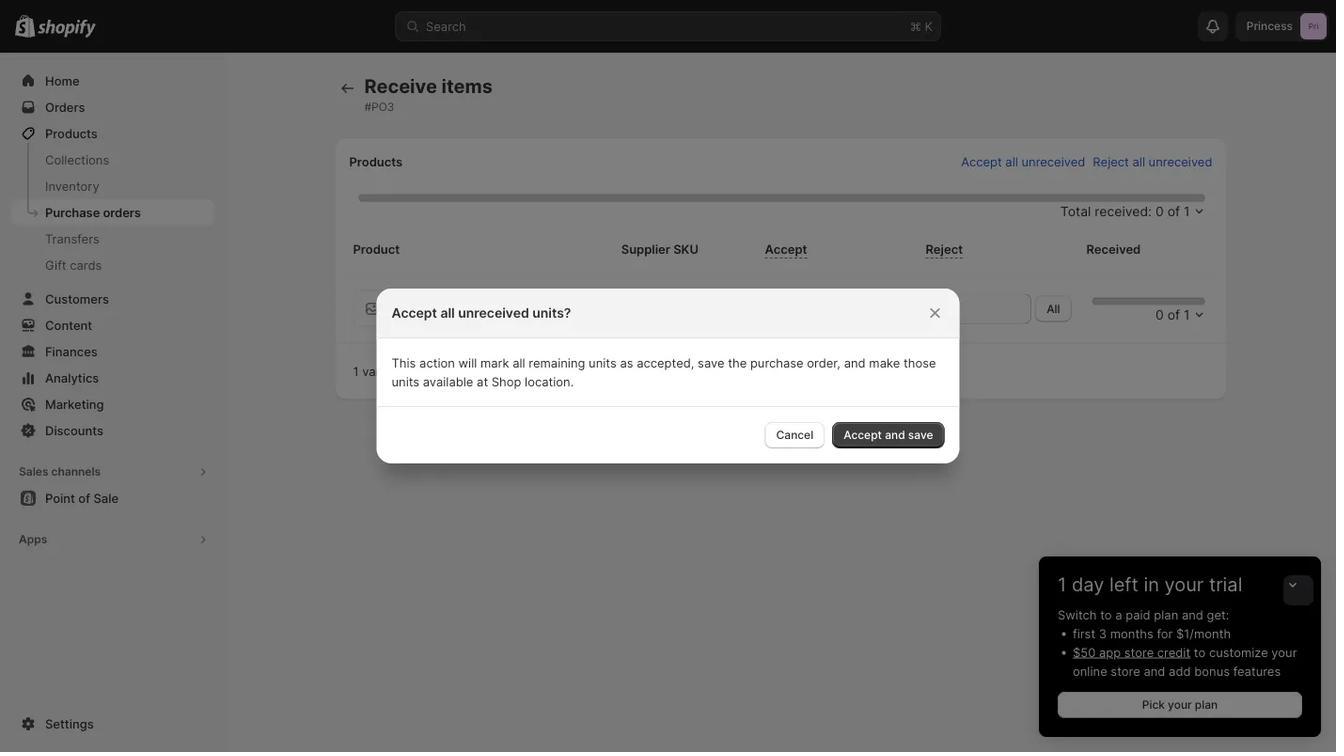 Task type: describe. For each thing, give the bounding box(es) containing it.
switch to a paid plan and get:
[[1058, 608, 1230, 622]]

cards
[[70, 258, 102, 272]]

purchase
[[45, 205, 100, 220]]

2 vertical spatial your
[[1168, 698, 1193, 712]]

accept and save button
[[833, 422, 945, 449]]

discounts
[[45, 423, 103, 438]]

0 horizontal spatial purchase
[[423, 365, 477, 379]]

green
[[413, 311, 448, 325]]

first 3 months for $1/month
[[1073, 627, 1232, 641]]

online
[[1073, 664, 1108, 679]]

accept for accept and save
[[844, 428, 882, 442]]

months
[[1111, 627, 1154, 641]]

and inside button
[[885, 428, 906, 442]]

and inside this action will mark all remaining units as accepted, save the purchase order, and make those units available at shop location.
[[844, 356, 866, 370]]

received
[[1087, 242, 1141, 257]]

1 for 1 day left in your trial
[[1058, 573, 1067, 596]]

gift cards link
[[11, 252, 214, 278]]

sales channels
[[19, 465, 101, 479]]

variant
[[362, 365, 402, 379]]

purchase orders
[[45, 205, 141, 220]]

to inside to customize your online store and add bonus features
[[1195, 645, 1206, 660]]

0 horizontal spatial to
[[1101, 608, 1113, 622]]

trial
[[1210, 573, 1243, 596]]

home link
[[11, 68, 214, 94]]

supplier
[[622, 242, 671, 257]]

1 horizontal spatial plan
[[1195, 698, 1218, 712]]

location.
[[525, 374, 574, 389]]

collections
[[45, 152, 109, 167]]

sales channels button
[[11, 459, 214, 485]]

0 vertical spatial store
[[1125, 645, 1154, 660]]

shop
[[492, 374, 522, 389]]

cancel button
[[765, 422, 825, 449]]

a
[[1116, 608, 1123, 622]]

#po3
[[365, 100, 395, 114]]

items
[[442, 75, 493, 98]]

accept and save
[[844, 428, 934, 442]]

k
[[925, 19, 933, 33]]

accept for accept all unreceived units?
[[392, 305, 437, 321]]

inventory
[[45, 179, 99, 193]]

receive items #po3
[[365, 75, 493, 114]]

those
[[904, 356, 937, 370]]

3
[[1100, 627, 1107, 641]]

add
[[1169, 664, 1191, 679]]

t-shirt link
[[413, 292, 454, 307]]

1 for 1 variant on purchase order
[[353, 365, 359, 379]]

unreceived for reject
[[1022, 154, 1086, 169]]

day
[[1072, 573, 1105, 596]]

this action will mark all remaining units as accepted, save the purchase order, and make those units available at shop location.
[[392, 356, 937, 389]]

sales
[[19, 465, 48, 479]]

all inside this action will mark all remaining units as accepted, save the purchase order, and make those units available at shop location.
[[513, 356, 526, 370]]

order,
[[807, 356, 841, 370]]

products inside products link
[[45, 126, 98, 141]]

available
[[423, 374, 474, 389]]

receive
[[365, 75, 437, 98]]

in
[[1144, 573, 1160, 596]]

features
[[1234, 664, 1281, 679]]

customize
[[1210, 645, 1269, 660]]

home
[[45, 73, 80, 88]]

t-shirt green
[[413, 292, 454, 325]]

transfers
[[45, 231, 100, 246]]

0 vertical spatial reject
[[1093, 154, 1130, 169]]

$1/month
[[1177, 627, 1232, 641]]

bonus
[[1195, 664, 1230, 679]]

units?
[[533, 305, 571, 321]]

settings
[[45, 717, 94, 731]]

gift cards
[[45, 258, 102, 272]]

inventory link
[[11, 173, 214, 199]]

this
[[392, 356, 416, 370]]

1 day left in your trial element
[[1039, 606, 1322, 738]]

store inside to customize your online store and add bonus features
[[1111, 664, 1141, 679]]

orders
[[103, 205, 141, 220]]

$50
[[1073, 645, 1096, 660]]



Task type: vqa. For each thing, say whether or not it's contained in the screenshot.
the Store inside the store email robinsongreg175@gmail.com
no



Task type: locate. For each thing, give the bounding box(es) containing it.
accept
[[962, 154, 1003, 169], [765, 242, 808, 257], [392, 305, 437, 321], [844, 428, 882, 442]]

reject all unreceived button
[[1082, 149, 1224, 175]]

0 horizontal spatial reject
[[926, 242, 963, 257]]

1 vertical spatial reject
[[926, 242, 963, 257]]

all
[[1047, 302, 1061, 316]]

your up the features
[[1272, 645, 1298, 660]]

switch
[[1058, 608, 1097, 622]]

and down make
[[885, 428, 906, 442]]

transfers link
[[11, 226, 214, 252]]

mark
[[481, 356, 509, 370]]

save left the
[[698, 356, 725, 370]]

0 horizontal spatial units
[[392, 374, 420, 389]]

left
[[1110, 573, 1139, 596]]

first
[[1073, 627, 1096, 641]]

1 horizontal spatial save
[[909, 428, 934, 442]]

unreceived inside dialog
[[458, 305, 529, 321]]

$50 app store credit
[[1073, 645, 1191, 660]]

accept all unreceived button
[[950, 149, 1097, 175]]

accept all unreceived units?
[[392, 305, 571, 321]]

app
[[1100, 645, 1121, 660]]

to customize your online store and add bonus features
[[1073, 645, 1298, 679]]

1 horizontal spatial purchase
[[751, 356, 804, 370]]

store down months
[[1125, 645, 1154, 660]]

1 day left in your trial
[[1058, 573, 1243, 596]]

0 horizontal spatial save
[[698, 356, 725, 370]]

$50 app store credit link
[[1073, 645, 1191, 660]]

purchase inside this action will mark all remaining units as accepted, save the purchase order, and make those units available at shop location.
[[751, 356, 804, 370]]

the
[[728, 356, 747, 370]]

1 horizontal spatial unreceived
[[1022, 154, 1086, 169]]

unreceived
[[1022, 154, 1086, 169], [1149, 154, 1213, 169], [458, 305, 529, 321]]

accept inside button
[[844, 428, 882, 442]]

0 horizontal spatial 1
[[353, 365, 359, 379]]

units left as
[[589, 356, 617, 370]]

purchase right the
[[751, 356, 804, 370]]

your inside to customize your online store and add bonus features
[[1272, 645, 1298, 660]]

plan up for
[[1155, 608, 1179, 622]]

⌘ k
[[911, 19, 933, 33]]

order
[[480, 365, 511, 379]]

all button
[[1036, 296, 1072, 322]]

1 horizontal spatial units
[[589, 356, 617, 370]]

1 left "day"
[[1058, 573, 1067, 596]]

at
[[477, 374, 488, 389]]

credit
[[1158, 645, 1191, 660]]

1 variant on purchase order
[[353, 365, 511, 379]]

unreceived for units?
[[458, 305, 529, 321]]

plan down the bonus
[[1195, 698, 1218, 712]]

your right in on the right of page
[[1165, 573, 1204, 596]]

accept for accept all unreceived reject all unreceived
[[962, 154, 1003, 169]]

0 vertical spatial your
[[1165, 573, 1204, 596]]

save
[[698, 356, 725, 370], [909, 428, 934, 442]]

purchase orders link
[[11, 199, 214, 226]]

product
[[353, 242, 400, 257]]

to down $1/month
[[1195, 645, 1206, 660]]

your
[[1165, 573, 1204, 596], [1272, 645, 1298, 660], [1168, 698, 1193, 712]]

1 vertical spatial to
[[1195, 645, 1206, 660]]

products down "#po3"
[[349, 154, 403, 169]]

1 vertical spatial 1
[[1058, 573, 1067, 596]]

store down '$50 app store credit'
[[1111, 664, 1141, 679]]

units down this
[[392, 374, 420, 389]]

0 horizontal spatial plan
[[1155, 608, 1179, 622]]

1 vertical spatial products
[[349, 154, 403, 169]]

supplier sku
[[622, 242, 699, 257]]

gift
[[45, 258, 66, 272]]

channels
[[51, 465, 101, 479]]

all
[[1006, 154, 1019, 169], [1133, 154, 1146, 169], [441, 305, 455, 321], [513, 356, 526, 370]]

to left a
[[1101, 608, 1113, 622]]

1 inside dropdown button
[[1058, 573, 1067, 596]]

products
[[45, 126, 98, 141], [349, 154, 403, 169]]

will
[[459, 356, 477, 370]]

1 horizontal spatial 1
[[1058, 573, 1067, 596]]

save inside this action will mark all remaining units as accepted, save the purchase order, and make those units available at shop location.
[[698, 356, 725, 370]]

your inside dropdown button
[[1165, 573, 1204, 596]]

save inside button
[[909, 428, 934, 442]]

0 vertical spatial save
[[698, 356, 725, 370]]

1 vertical spatial store
[[1111, 664, 1141, 679]]

to
[[1101, 608, 1113, 622], [1195, 645, 1206, 660]]

and inside to customize your online store and add bonus features
[[1144, 664, 1166, 679]]

products link
[[11, 120, 214, 147]]

collections link
[[11, 147, 214, 173]]

your right pick
[[1168, 698, 1193, 712]]

accept all unreceived reject all unreceived
[[962, 154, 1213, 169]]

save down those
[[909, 428, 934, 442]]

products up the collections
[[45, 126, 98, 141]]

0 horizontal spatial products
[[45, 126, 98, 141]]

2 horizontal spatial unreceived
[[1149, 154, 1213, 169]]

0 vertical spatial units
[[589, 356, 617, 370]]

1 horizontal spatial reject
[[1093, 154, 1130, 169]]

settings link
[[11, 711, 214, 738]]

0 vertical spatial to
[[1101, 608, 1113, 622]]

0 vertical spatial 1
[[353, 365, 359, 379]]

1 left variant
[[353, 365, 359, 379]]

on
[[405, 365, 420, 379]]

accept for accept
[[765, 242, 808, 257]]

accepted,
[[637, 356, 695, 370]]

1 horizontal spatial to
[[1195, 645, 1206, 660]]

and up $1/month
[[1182, 608, 1204, 622]]

reject
[[1093, 154, 1130, 169], [926, 242, 963, 257]]

paid
[[1126, 608, 1151, 622]]

get:
[[1207, 608, 1230, 622]]

0 vertical spatial plan
[[1155, 608, 1179, 622]]

t-
[[413, 292, 427, 307]]

discounts link
[[11, 418, 214, 444]]

⌘
[[911, 19, 922, 33]]

pick
[[1143, 698, 1165, 712]]

units
[[589, 356, 617, 370], [392, 374, 420, 389]]

1 vertical spatial save
[[909, 428, 934, 442]]

apps button
[[11, 527, 214, 553]]

1 horizontal spatial products
[[349, 154, 403, 169]]

search
[[426, 19, 466, 33]]

shirt
[[427, 292, 454, 307]]

and left add
[[1144, 664, 1166, 679]]

purchase
[[751, 356, 804, 370], [423, 365, 477, 379]]

shopify image
[[38, 19, 96, 38]]

1
[[353, 365, 359, 379], [1058, 573, 1067, 596]]

apps
[[19, 533, 47, 547]]

sku
[[674, 242, 699, 257]]

pick your plan link
[[1058, 692, 1303, 719]]

accept all unreceived units? dialog
[[0, 289, 1337, 464]]

1 vertical spatial plan
[[1195, 698, 1218, 712]]

1 vertical spatial units
[[392, 374, 420, 389]]

cancel
[[777, 428, 814, 442]]

1 vertical spatial your
[[1272, 645, 1298, 660]]

0 horizontal spatial unreceived
[[458, 305, 529, 321]]

make
[[870, 356, 901, 370]]

pick your plan
[[1143, 698, 1218, 712]]

action
[[420, 356, 455, 370]]

as
[[620, 356, 634, 370]]

purchase left at
[[423, 365, 477, 379]]

and left make
[[844, 356, 866, 370]]

for
[[1157, 627, 1173, 641]]

0 vertical spatial products
[[45, 126, 98, 141]]

remaining
[[529, 356, 586, 370]]



